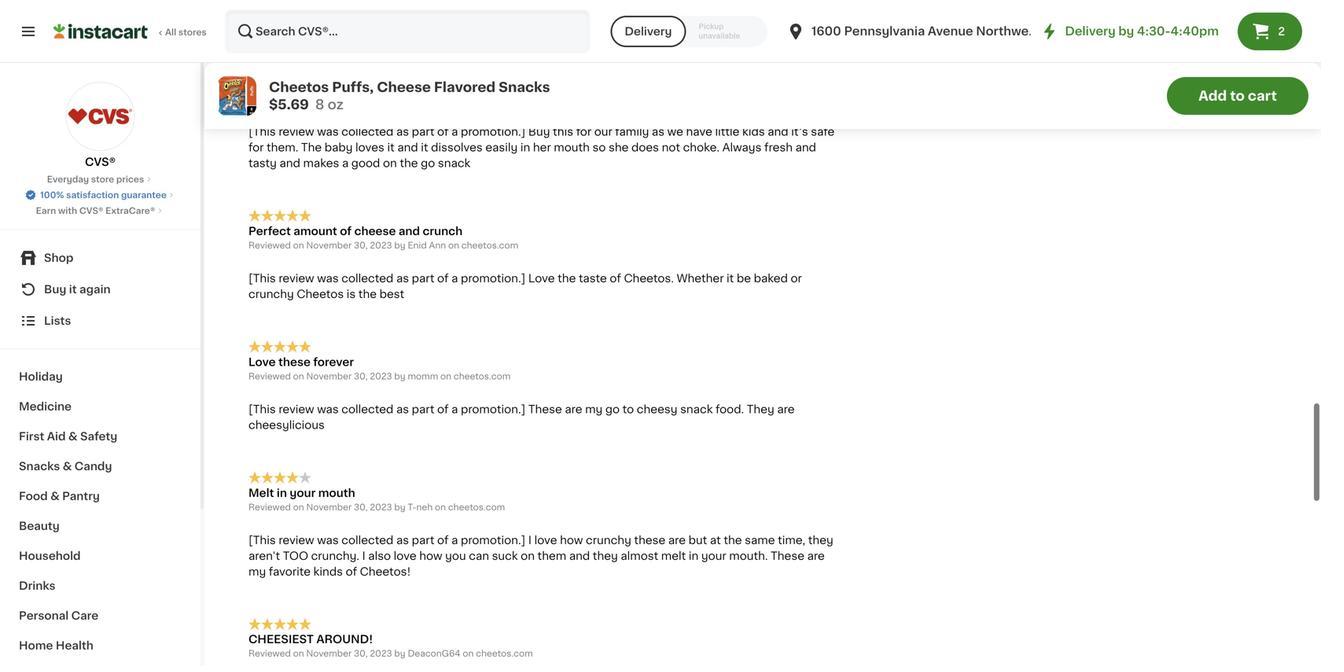 Task type: vqa. For each thing, say whether or not it's contained in the screenshot.
pilot
no



Task type: locate. For each thing, give the bounding box(es) containing it.
[this review was collected as part of a promotion.] these are my go to cheesy snack food.  they are cheesylicious
[[248, 404, 795, 430]]

reviewed down cheesiest
[[248, 649, 291, 658]]

[this inside [this review was collected as part of a promotion.] i love how crunchy these are but at the same time, they aren't too crunchy.  i also love how you can suck on them and they almost melt in your mouth.  these are my favorite kinds of cheetos!
[[248, 535, 276, 546]]

on
[[293, 94, 304, 103], [445, 94, 456, 103], [383, 158, 397, 169], [293, 241, 304, 250], [448, 241, 459, 250], [293, 372, 304, 380], [440, 372, 451, 380], [293, 503, 304, 511], [435, 503, 446, 511], [521, 550, 535, 561], [293, 649, 304, 658], [463, 649, 474, 658]]

all
[[165, 28, 176, 37]]

0 horizontal spatial go
[[421, 158, 435, 169]]

promotion.] for love
[[461, 273, 526, 284]]

a for perfect amount of cheese and crunch
[[451, 273, 458, 284]]

was inside [this review was collected as part of a promotion.] love the taste of cheetos.  whether it be baked or crunchy cheetos is the best
[[317, 273, 339, 284]]

cheesiest
[[248, 634, 314, 645]]

review inside [this review was collected as part of a promotion.] love the taste of cheetos.  whether it be baked or crunchy cheetos is the best
[[279, 273, 314, 284]]

2 promotion.] from the top
[[461, 126, 526, 137]]

delivery left the 4:30-
[[1065, 26, 1116, 37]]

4 reviewed from the top
[[248, 503, 291, 511]]

0 vertical spatial cheetos
[[642, 0, 689, 6]]

promotion.]
[[461, 0, 526, 6], [461, 126, 526, 137], [461, 273, 526, 284], [461, 404, 526, 415], [461, 535, 526, 546]]

[this review was collected as part of a promotion.] love the taste of cheetos.  whether it be baked or crunchy cheetos is the best
[[248, 273, 802, 300]]

1 collected from the top
[[341, 0, 393, 6]]

1600 pennsylvania avenue northwest
[[811, 26, 1040, 37]]

earn with cvs® extracare®
[[36, 206, 155, 215]]

by left enid
[[394, 241, 405, 250]]

a inside [this review was collected as part of a promotion.] i absolutely love the cheetos cheese puffs! they taste awesome, and the cheap knockoffs don't even come close enough to compare.
[[451, 0, 458, 6]]

love up them
[[534, 535, 557, 546]]

2 vertical spatial cheetos
[[297, 289, 344, 300]]

was inside the [this review was collected as part of a promotion.] these are my go to cheesy snack food.  they are cheesylicious
[[317, 404, 339, 415]]

0 vertical spatial go
[[421, 158, 435, 169]]

2023 inside great snack for little one reviewed on november 30, 2023 by belle721 on cheetos.com
[[370, 94, 392, 103]]

cheetos.com inside great snack for little one reviewed on november 30, 2023 by belle721 on cheetos.com
[[458, 94, 515, 103]]

promotion.] inside [this review was collected as part of a promotion.] buy this for our family as we have little kids and it's safe for them. the baby loves it and it dissolves easily in her mouth so she does not choke. always fresh and tasty and makes a good on the go snack
[[461, 126, 526, 137]]

cheese up service type group
[[692, 0, 732, 6]]

these inside [this review was collected as part of a promotion.] i love how crunchy these are but at the same time, they aren't too crunchy.  i also love how you can suck on them and they almost melt in your mouth.  these are my favorite kinds of cheetos!
[[634, 535, 665, 546]]

2 2023 from the top
[[370, 241, 392, 250]]

cheetos.com up the can
[[448, 503, 505, 511]]

3 2023 from the top
[[370, 372, 392, 380]]

snack inside great snack for little one reviewed on november 30, 2023 by belle721 on cheetos.com
[[283, 79, 317, 90]]

1 vertical spatial &
[[63, 461, 72, 472]]

choke.
[[683, 142, 720, 153]]

1 horizontal spatial for
[[320, 79, 336, 90]]

and right awesome, at the left
[[307, 11, 328, 22]]

0 horizontal spatial your
[[290, 487, 316, 498]]

2023 inside perfect amount of cheese and crunch reviewed on november 30, 2023 by enid ann on cheetos.com
[[370, 241, 392, 250]]

review inside [this review was collected as part of a promotion.] i love how crunchy these are but at the same time, they aren't too crunchy.  i also love how you can suck on them and they almost melt in your mouth.  these are my favorite kinds of cheetos!
[[279, 535, 314, 546]]

1 vertical spatial little
[[715, 126, 740, 137]]

0 vertical spatial mouth
[[554, 142, 590, 153]]

delivery by 4:30-4:40pm
[[1065, 26, 1219, 37]]

buy it again
[[44, 284, 111, 295]]

how left the you
[[419, 550, 442, 561]]

0 horizontal spatial in
[[277, 487, 287, 498]]

review down amount
[[279, 273, 314, 284]]

collected
[[341, 0, 393, 6], [341, 126, 393, 137], [341, 273, 393, 284], [341, 404, 393, 415], [341, 535, 393, 546]]

3 november from the top
[[306, 372, 352, 380]]

[this review was collected as part of a promotion.] i absolutely love the cheetos cheese puffs! they taste awesome, and the cheap knockoffs don't even come close enough to compare.
[[248, 0, 829, 22]]

promotion.] inside the [this review was collected as part of a promotion.] these are my go to cheesy snack food.  they are cheesylicious
[[461, 404, 526, 415]]

5 reviewed from the top
[[248, 649, 291, 658]]

cheetos!
[[360, 566, 411, 577]]

2 horizontal spatial for
[[576, 126, 591, 137]]

as up knockoffs
[[396, 0, 409, 6]]

0 vertical spatial crunchy
[[248, 289, 294, 300]]

0 vertical spatial for
[[320, 79, 336, 90]]

part down momm on the left bottom of page
[[412, 404, 434, 415]]

buy inside buy it again link
[[44, 284, 66, 295]]

review up them.
[[279, 126, 314, 137]]

30, inside love these forever reviewed on november 30, 2023 by momm on cheetos.com
[[354, 372, 368, 380]]

amount
[[294, 226, 337, 237]]

0 horizontal spatial love
[[394, 550, 417, 561]]

on down amount
[[293, 241, 304, 250]]

as inside the [this review was collected as part of a promotion.] these are my go to cheesy snack food.  they are cheesylicious
[[396, 404, 409, 415]]

as up best
[[396, 273, 409, 284]]

of down crunchy.
[[346, 566, 357, 577]]

but
[[689, 535, 707, 546]]

part for melt in your mouth
[[412, 535, 434, 546]]

you
[[445, 550, 466, 561]]

taste left cheetos.
[[579, 273, 607, 284]]

easily
[[485, 142, 518, 153]]

be
[[737, 273, 751, 284]]

little up always
[[715, 126, 740, 137]]

4 30, from the top
[[354, 503, 368, 511]]

part inside the [this review was collected as part of a promotion.] these are my go to cheesy snack food.  they are cheesylicious
[[412, 404, 434, 415]]

0 vertical spatial to
[[620, 11, 632, 22]]

1 vertical spatial your
[[701, 550, 726, 561]]

[this for melt
[[248, 535, 276, 546]]

1 vertical spatial they
[[747, 404, 774, 415]]

5 30, from the top
[[354, 649, 368, 658]]

reviewed down "perfect"
[[248, 241, 291, 250]]

snack down dissolves
[[438, 158, 470, 169]]

1 vertical spatial cvs®
[[79, 206, 103, 215]]

in left 'her'
[[520, 142, 530, 153]]

delivery down "compare."
[[625, 26, 672, 37]]

0 vertical spatial in
[[520, 142, 530, 153]]

cheesiest around! reviewed on november 30, 2023 by deacong64 on cheetos.com
[[248, 634, 533, 658]]

0 horizontal spatial love
[[248, 357, 276, 368]]

1 horizontal spatial snack
[[438, 158, 470, 169]]

reviewed down 'great'
[[248, 94, 291, 103]]

[this inside [this review was collected as part of a promotion.] i absolutely love the cheetos cheese puffs! they taste awesome, and the cheap knockoffs don't even come close enough to compare.
[[248, 0, 276, 6]]

great snack for little one reviewed on november 30, 2023 by belle721 on cheetos.com
[[248, 79, 515, 103]]

was for of
[[317, 273, 339, 284]]

as
[[396, 0, 409, 6], [396, 126, 409, 137], [652, 126, 664, 137], [396, 273, 409, 284], [396, 404, 409, 415], [396, 535, 409, 546]]

4 collected from the top
[[341, 404, 393, 415]]

around!
[[316, 634, 373, 645]]

& inside "link"
[[50, 491, 60, 502]]

1 vertical spatial cheetos
[[269, 81, 329, 94]]

taste inside [this review was collected as part of a promotion.] love the taste of cheetos.  whether it be baked or crunchy cheetos is the best
[[579, 273, 607, 284]]

baked
[[754, 273, 788, 284]]

november down amount
[[306, 241, 352, 250]]

4 [this from the top
[[248, 404, 276, 415]]

0 vertical spatial these
[[528, 404, 562, 415]]

1 horizontal spatial cheese
[[692, 0, 732, 6]]

snacks & candy link
[[9, 451, 191, 481]]

0 vertical spatial little
[[338, 79, 364, 90]]

part inside [this review was collected as part of a promotion.] buy this for our family as we have little kids and it's safe for them. the baby loves it and it dissolves easily in her mouth so she does not choke. always fresh and tasty and makes a good on the go snack
[[412, 126, 434, 137]]

review inside [this review was collected as part of a promotion.] buy this for our family as we have little kids and it's safe for them. the baby loves it and it dissolves easily in her mouth so she does not choke. always fresh and tasty and makes a good on the go snack
[[279, 126, 314, 137]]

& for candy
[[63, 461, 72, 472]]

0 vertical spatial snacks
[[499, 81, 550, 94]]

in inside [this review was collected as part of a promotion.] buy this for our family as we have little kids and it's safe for them. the baby loves it and it dissolves easily in her mouth so she does not choke. always fresh and tasty and makes a good on the go snack
[[520, 142, 530, 153]]

part down enid
[[412, 273, 434, 284]]

and up enid
[[399, 226, 420, 237]]

cheetos.com down flavored
[[458, 94, 515, 103]]

0 horizontal spatial taste
[[579, 273, 607, 284]]

2 part from the top
[[412, 126, 434, 137]]

3 promotion.] from the top
[[461, 273, 526, 284]]

it
[[387, 142, 395, 153], [421, 142, 428, 153], [727, 273, 734, 284], [69, 284, 77, 295]]

1 horizontal spatial in
[[520, 142, 530, 153]]

of up dissolves
[[437, 126, 449, 137]]

0 horizontal spatial these
[[528, 404, 562, 415]]

part down neh
[[412, 535, 434, 546]]

my inside [this review was collected as part of a promotion.] i love how crunchy these are but at the same time, they aren't too crunchy.  i also love how you can suck on them and they almost melt in your mouth.  these are my favorite kinds of cheetos!
[[248, 566, 266, 577]]

4:30-
[[1137, 26, 1171, 37]]

crunchy inside [this review was collected as part of a promotion.] i love how crunchy these are but at the same time, they aren't too crunchy.  i also love how you can suck on them and they almost melt in your mouth.  these are my favorite kinds of cheetos!
[[586, 535, 631, 546]]

almost
[[621, 550, 658, 561]]

1 vertical spatial taste
[[579, 273, 607, 284]]

everyday store prices link
[[47, 173, 154, 186]]

2 vertical spatial snack
[[680, 404, 713, 415]]

1600
[[811, 26, 841, 37]]

part for perfect amount of cheese and crunch
[[412, 273, 434, 284]]

snack left food. on the right bottom of the page
[[680, 404, 713, 415]]

they right time,
[[808, 535, 833, 546]]

1 horizontal spatial how
[[560, 535, 583, 546]]

by left deacong64
[[394, 649, 405, 658]]

2023 inside cheesiest around! reviewed on november 30, 2023 by deacong64 on cheetos.com
[[370, 649, 392, 658]]

1 vertical spatial go
[[605, 404, 620, 415]]

not
[[662, 142, 680, 153]]

0 horizontal spatial snack
[[283, 79, 317, 90]]

of down momm on the left bottom of page
[[437, 404, 449, 415]]

2 horizontal spatial love
[[595, 0, 618, 6]]

0 horizontal spatial snacks
[[19, 461, 60, 472]]

1 vertical spatial in
[[277, 487, 287, 498]]

2023 left t-
[[370, 503, 392, 511]]

1 horizontal spatial taste
[[801, 0, 829, 6]]

2 horizontal spatial in
[[689, 550, 698, 561]]

review up cheesylicious
[[279, 404, 314, 415]]

5 collected from the top
[[341, 535, 393, 546]]

even
[[479, 11, 506, 22]]

these left forever
[[278, 357, 311, 368]]

1 30, from the top
[[354, 94, 368, 103]]

a inside [this review was collected as part of a promotion.] i love how crunchy these are but at the same time, they aren't too crunchy.  i also love how you can suck on them and they almost melt in your mouth.  these are my favorite kinds of cheetos!
[[451, 535, 458, 546]]

1 horizontal spatial these
[[771, 550, 804, 561]]

avenue
[[928, 26, 973, 37]]

love up enough
[[595, 0, 618, 6]]

2 collected from the top
[[341, 126, 393, 137]]

in
[[520, 142, 530, 153], [277, 487, 287, 498], [689, 550, 698, 561]]

little inside [this review was collected as part of a promotion.] buy this for our family as we have little kids and it's safe for them. the baby loves it and it dissolves easily in her mouth so she does not choke. always fresh and tasty and makes a good on the go snack
[[715, 126, 740, 137]]

collected up is
[[341, 273, 393, 284]]

cheese right amount
[[354, 226, 396, 237]]

your inside melt in your mouth reviewed on november 30, 2023 by t-neh on cheetos.com
[[290, 487, 316, 498]]

mouth inside [this review was collected as part of a promotion.] buy this for our family as we have little kids and it's safe for them. the baby loves it and it dissolves easily in her mouth so she does not choke. always fresh and tasty and makes a good on the go snack
[[554, 142, 590, 153]]

as down t-
[[396, 535, 409, 546]]

0 horizontal spatial my
[[248, 566, 266, 577]]

1 vertical spatial mouth
[[318, 487, 355, 498]]

mouth inside melt in your mouth reviewed on november 30, 2023 by t-neh on cheetos.com
[[318, 487, 355, 498]]

4 part from the top
[[412, 404, 434, 415]]

my down aren't
[[248, 566, 266, 577]]

i for absolutely
[[528, 0, 532, 6]]

and down the it's
[[795, 142, 816, 153]]

of right amount
[[340, 226, 352, 237]]

5 2023 from the top
[[370, 649, 392, 658]]

the inside [this review was collected as part of a promotion.] buy this for our family as we have little kids and it's safe for them. the baby loves it and it dissolves easily in her mouth so she does not choke. always fresh and tasty and makes a good on the go snack
[[400, 158, 418, 169]]

collected for for
[[341, 126, 393, 137]]

snacks right flavored
[[499, 81, 550, 94]]

30, inside great snack for little one reviewed on november 30, 2023 by belle721 on cheetos.com
[[354, 94, 368, 103]]

1 horizontal spatial snacks
[[499, 81, 550, 94]]

taste
[[801, 0, 829, 6], [579, 273, 607, 284]]

& left candy
[[63, 461, 72, 472]]

in inside [this review was collected as part of a promotion.] i love how crunchy these are but at the same time, they aren't too crunchy.  i also love how you can suck on them and they almost melt in your mouth.  these are my favorite kinds of cheetos!
[[689, 550, 698, 561]]

1 horizontal spatial mouth
[[554, 142, 590, 153]]

and right them
[[569, 550, 590, 561]]

cvs® down satisfaction
[[79, 206, 103, 215]]

1 reviewed from the top
[[248, 94, 291, 103]]

to left cheesy
[[622, 404, 634, 415]]

part inside [this review was collected as part of a promotion.] love the taste of cheetos.  whether it be baked or crunchy cheetos is the best
[[412, 273, 434, 284]]

0 vertical spatial they
[[808, 535, 833, 546]]

little up 'oz'
[[338, 79, 364, 90]]

5 part from the top
[[412, 535, 434, 546]]

collected inside the [this review was collected as part of a promotion.] these are my go to cheesy snack food.  they are cheesylicious
[[341, 404, 393, 415]]

1 vertical spatial snack
[[438, 158, 470, 169]]

1 vertical spatial how
[[419, 550, 442, 561]]

1 was from the top
[[317, 0, 339, 6]]

2023 down around!
[[370, 649, 392, 658]]

little
[[338, 79, 364, 90], [715, 126, 740, 137]]

on up too
[[293, 503, 304, 511]]

on inside [this review was collected as part of a promotion.] i love how crunchy these are but at the same time, they aren't too crunchy.  i also love how you can suck on them and they almost melt in your mouth.  these are my favorite kinds of cheetos!
[[521, 550, 535, 561]]

0 vertical spatial your
[[290, 487, 316, 498]]

1 vertical spatial love
[[534, 535, 557, 546]]

0 horizontal spatial delivery
[[625, 26, 672, 37]]

0 horizontal spatial buy
[[44, 284, 66, 295]]

i for love
[[528, 535, 532, 546]]

1 review from the top
[[279, 0, 314, 6]]

collected down love these forever reviewed on november 30, 2023 by momm on cheetos.com
[[341, 404, 393, 415]]

0 horizontal spatial these
[[278, 357, 311, 368]]

reviewed inside melt in your mouth reviewed on november 30, 2023 by t-neh on cheetos.com
[[248, 503, 291, 511]]

by left t-
[[394, 503, 405, 511]]

1 horizontal spatial my
[[585, 404, 603, 415]]

they right puffs!
[[771, 0, 798, 6]]

0 vertical spatial love
[[595, 0, 618, 6]]

was for forever
[[317, 404, 339, 415]]

1 vertical spatial love
[[248, 357, 276, 368]]

reviewed
[[248, 94, 291, 103], [248, 241, 291, 250], [248, 372, 291, 380], [248, 503, 291, 511], [248, 649, 291, 658]]

1 november from the top
[[306, 94, 352, 103]]

safe
[[811, 126, 835, 137]]

0 vertical spatial love
[[528, 273, 555, 284]]

this
[[553, 126, 573, 137]]

1 horizontal spatial these
[[634, 535, 665, 546]]

of inside perfect amount of cheese and crunch reviewed on november 30, 2023 by enid ann on cheetos.com
[[340, 226, 352, 237]]

3 [this from the top
[[248, 273, 276, 284]]

0 vertical spatial cvs®
[[85, 156, 116, 167]]

0 horizontal spatial little
[[338, 79, 364, 90]]

5 was from the top
[[317, 535, 339, 546]]

go left cheesy
[[605, 404, 620, 415]]

t-
[[408, 503, 416, 511]]

collected inside [this review was collected as part of a promotion.] love the taste of cheetos.  whether it be baked or crunchy cheetos is the best
[[341, 273, 393, 284]]

1 vertical spatial they
[[593, 550, 618, 561]]

0 horizontal spatial cheese
[[354, 226, 396, 237]]

1 part from the top
[[412, 0, 434, 6]]

1 horizontal spatial little
[[715, 126, 740, 137]]

these
[[278, 357, 311, 368], [634, 535, 665, 546]]

2 horizontal spatial snack
[[680, 404, 713, 415]]

stores
[[178, 28, 207, 37]]

buy inside [this review was collected as part of a promotion.] buy this for our family as we have little kids and it's safe for them. the baby loves it and it dissolves easily in her mouth so she does not choke. always fresh and tasty and makes a good on the go snack
[[528, 126, 550, 137]]

personal care
[[19, 610, 98, 621]]

part down belle721
[[412, 126, 434, 137]]

by inside great snack for little one reviewed on november 30, 2023 by belle721 on cheetos.com
[[394, 94, 405, 103]]

3 30, from the top
[[354, 372, 368, 380]]

5 review from the top
[[279, 535, 314, 546]]

a inside [this review was collected as part of a promotion.] love the taste of cheetos.  whether it be baked or crunchy cheetos is the best
[[451, 273, 458, 284]]

1 horizontal spatial buy
[[528, 126, 550, 137]]

by down cheese
[[394, 94, 405, 103]]

same
[[745, 535, 775, 546]]

the
[[301, 142, 322, 153]]

mouth.
[[729, 550, 768, 561]]

1 vertical spatial these
[[634, 535, 665, 546]]

don't
[[447, 11, 476, 22]]

cheetos inside [this review was collected as part of a promotion.] i absolutely love the cheetos cheese puffs! they taste awesome, and the cheap knockoffs don't even come close enough to compare.
[[642, 0, 689, 6]]

0 vertical spatial i
[[528, 0, 532, 6]]

collected up the cheap
[[341, 0, 393, 6]]

cheese
[[377, 81, 431, 94]]

1 vertical spatial these
[[771, 550, 804, 561]]

drinks link
[[9, 571, 191, 601]]

2 vertical spatial &
[[50, 491, 60, 502]]

30, inside perfect amount of cheese and crunch reviewed on november 30, 2023 by enid ann on cheetos.com
[[354, 241, 368, 250]]

2 vertical spatial in
[[689, 550, 698, 561]]

crunchy up almost
[[586, 535, 631, 546]]

as down momm on the left bottom of page
[[396, 404, 409, 415]]

0 vertical spatial buy
[[528, 126, 550, 137]]

how up them
[[560, 535, 583, 546]]

1 horizontal spatial love
[[534, 535, 557, 546]]

melt
[[661, 550, 686, 561]]

3 review from the top
[[279, 273, 314, 284]]

delivery
[[1065, 26, 1116, 37], [625, 26, 672, 37]]

2 vertical spatial to
[[622, 404, 634, 415]]

promotion.] inside [this review was collected as part of a promotion.] i love how crunchy these are but at the same time, they aren't too crunchy.  i also love how you can suck on them and they almost melt in your mouth.  these are my favorite kinds of cheetos!
[[461, 535, 526, 546]]

service type group
[[610, 16, 767, 47]]

review inside the [this review was collected as part of a promotion.] these are my go to cheesy snack food.  they are cheesylicious
[[279, 404, 314, 415]]

november inside love these forever reviewed on november 30, 2023 by momm on cheetos.com
[[306, 372, 352, 380]]

0 horizontal spatial for
[[248, 142, 264, 153]]

reviewed down melt
[[248, 503, 291, 511]]

30, up is
[[354, 241, 368, 250]]

crunchy inside [this review was collected as part of a promotion.] love the taste of cheetos.  whether it be baked or crunchy cheetos is the best
[[248, 289, 294, 300]]

[this up them.
[[248, 126, 276, 137]]

2 [this from the top
[[248, 126, 276, 137]]

3 reviewed from the top
[[248, 372, 291, 380]]

0 vertical spatial they
[[771, 0, 798, 6]]

as for melt in your mouth
[[396, 535, 409, 546]]

30, down puffs,
[[354, 94, 368, 103]]

puffs,
[[332, 81, 374, 94]]

november down puffs,
[[306, 94, 352, 103]]

4 november from the top
[[306, 503, 352, 511]]

[this for perfect
[[248, 273, 276, 284]]

1 horizontal spatial crunchy
[[586, 535, 631, 546]]

go down dissolves
[[421, 158, 435, 169]]

time,
[[778, 535, 805, 546]]

baby
[[325, 142, 353, 153]]

3 part from the top
[[412, 273, 434, 284]]

they left almost
[[593, 550, 618, 561]]

0 horizontal spatial crunchy
[[248, 289, 294, 300]]

cvs® link
[[66, 82, 135, 170]]

0 vertical spatial taste
[[801, 0, 829, 6]]

november down forever
[[306, 372, 352, 380]]

deacong64
[[408, 649, 460, 658]]

5 november from the top
[[306, 649, 352, 658]]

review for in
[[279, 535, 314, 546]]

cheetos inside the cheetos puffs, cheese flavored snacks $5.69 8 oz
[[269, 81, 329, 94]]

drinks
[[19, 580, 55, 591]]

1 horizontal spatial your
[[701, 550, 726, 561]]

4 2023 from the top
[[370, 503, 392, 511]]

family
[[615, 126, 649, 137]]

1 promotion.] from the top
[[461, 0, 526, 6]]

buy up lists
[[44, 284, 66, 295]]

1 vertical spatial to
[[1230, 89, 1245, 103]]

0 horizontal spatial how
[[419, 550, 442, 561]]

4 promotion.] from the top
[[461, 404, 526, 415]]

1 vertical spatial i
[[528, 535, 532, 546]]

0 vertical spatial cheese
[[692, 0, 732, 6]]

cheetos up $5.69
[[269, 81, 329, 94]]

cheese inside perfect amount of cheese and crunch reviewed on november 30, 2023 by enid ann on cheetos.com
[[354, 226, 396, 237]]

as inside [this review was collected as part of a promotion.] i love how crunchy these are but at the same time, they aren't too crunchy.  i also love how you can suck on them and they almost melt in your mouth.  these are my favorite kinds of cheetos!
[[396, 535, 409, 546]]

1 horizontal spatial go
[[605, 404, 620, 415]]

2 was from the top
[[317, 126, 339, 137]]

review up too
[[279, 535, 314, 546]]

review for these
[[279, 404, 314, 415]]

lists link
[[9, 305, 191, 337]]

with
[[58, 206, 77, 215]]

part for great snack for little one
[[412, 126, 434, 137]]

30, left t-
[[354, 503, 368, 511]]

delivery for delivery by 4:30-4:40pm
[[1065, 26, 1116, 37]]

3 was from the top
[[317, 273, 339, 284]]

delivery inside delivery button
[[625, 26, 672, 37]]

cvs® up everyday store prices link
[[85, 156, 116, 167]]

it left dissolves
[[421, 142, 428, 153]]

satisfaction
[[66, 191, 119, 199]]

at
[[710, 535, 721, 546]]

snack up $5.69
[[283, 79, 317, 90]]

and right loves
[[397, 142, 418, 153]]

part for love these forever
[[412, 404, 434, 415]]

delivery inside delivery by 4:30-4:40pm link
[[1065, 26, 1116, 37]]

was inside [this review was collected as part of a promotion.] i love how crunchy these are but at the same time, they aren't too crunchy.  i also love how you can suck on them and they almost melt in your mouth.  these are my favorite kinds of cheetos!
[[317, 535, 339, 546]]

your down "at"
[[701, 550, 726, 561]]

2 review from the top
[[279, 126, 314, 137]]

3 collected from the top
[[341, 273, 393, 284]]

my inside the [this review was collected as part of a promotion.] these are my go to cheesy snack food.  they are cheesylicious
[[585, 404, 603, 415]]

kids
[[742, 126, 765, 137]]

great
[[248, 79, 281, 90]]

0 vertical spatial snack
[[283, 79, 317, 90]]

absolutely
[[534, 0, 592, 6]]

None search field
[[225, 9, 590, 53]]

collected for of
[[341, 273, 393, 284]]

0 horizontal spatial mouth
[[318, 487, 355, 498]]

collected up also
[[341, 535, 393, 546]]

2 30, from the top
[[354, 241, 368, 250]]

oz
[[328, 98, 344, 111]]

a inside the [this review was collected as part of a promotion.] these are my go to cheesy snack food.  they are cheesylicious
[[451, 404, 458, 415]]

1 vertical spatial buy
[[44, 284, 66, 295]]

0 vertical spatial these
[[278, 357, 311, 368]]

cheetos up "compare."
[[642, 0, 689, 6]]

cheetos left is
[[297, 289, 344, 300]]

2023 down one
[[370, 94, 392, 103]]

cheetos.com inside perfect amount of cheese and crunch reviewed on november 30, 2023 by enid ann on cheetos.com
[[461, 241, 518, 250]]

1 [this from the top
[[248, 0, 276, 6]]

1 horizontal spatial love
[[528, 273, 555, 284]]

on right good
[[383, 158, 397, 169]]

5 [this from the top
[[248, 535, 276, 546]]

mouth up crunchy.
[[318, 487, 355, 498]]

2 november from the top
[[306, 241, 352, 250]]

4 review from the top
[[279, 404, 314, 415]]

cvs® logo image
[[66, 82, 135, 151]]

1 horizontal spatial delivery
[[1065, 26, 1116, 37]]

1 2023 from the top
[[370, 94, 392, 103]]

promotion.] for these
[[461, 404, 526, 415]]

cheetos.com right deacong64
[[476, 649, 533, 658]]

1 vertical spatial snacks
[[19, 461, 60, 472]]

cheetos.com
[[458, 94, 515, 103], [461, 241, 518, 250], [454, 372, 511, 380], [448, 503, 505, 511], [476, 649, 533, 658]]

5 promotion.] from the top
[[461, 535, 526, 546]]

to right add
[[1230, 89, 1245, 103]]

snack
[[283, 79, 317, 90], [438, 158, 470, 169], [680, 404, 713, 415]]

$5.69
[[269, 98, 309, 111]]

was for your
[[317, 535, 339, 546]]

by left momm on the left bottom of page
[[394, 372, 405, 380]]

in down but
[[689, 550, 698, 561]]

for up tasty
[[248, 142, 264, 153]]

love
[[595, 0, 618, 6], [534, 535, 557, 546], [394, 550, 417, 561]]

all stores link
[[53, 9, 208, 53]]

1 vertical spatial my
[[248, 566, 266, 577]]

4 was from the top
[[317, 404, 339, 415]]

love up cheetos!
[[394, 550, 417, 561]]

these up almost
[[634, 535, 665, 546]]

mouth down "this"
[[554, 142, 590, 153]]

0 vertical spatial &
[[68, 431, 77, 442]]

1 vertical spatial cheese
[[354, 226, 396, 237]]

taste inside [this review was collected as part of a promotion.] i absolutely love the cheetos cheese puffs! they taste awesome, and the cheap knockoffs don't even come close enough to compare.
[[801, 0, 829, 6]]

[this inside [this review was collected as part of a promotion.] love the taste of cheetos.  whether it be baked or crunchy cheetos is the best
[[248, 273, 276, 284]]

melt in your mouth reviewed on november 30, 2023 by t-neh on cheetos.com
[[248, 487, 505, 511]]

add to cart button
[[1167, 77, 1308, 115]]

2 reviewed from the top
[[248, 241, 291, 250]]

part up knockoffs
[[412, 0, 434, 6]]

collected inside [this review was collected as part of a promotion.] buy this for our family as we have little kids and it's safe for them. the baby loves it and it dissolves easily in her mouth so she does not choke. always fresh and tasty and makes a good on the go snack
[[341, 126, 393, 137]]

she
[[609, 142, 629, 153]]

aren't
[[248, 550, 280, 561]]

by inside melt in your mouth reviewed on november 30, 2023 by t-neh on cheetos.com
[[394, 503, 405, 511]]

november inside perfect amount of cheese and crunch reviewed on november 30, 2023 by enid ann on cheetos.com
[[306, 241, 352, 250]]

review up awesome, at the left
[[279, 0, 314, 6]]



Task type: describe. For each thing, give the bounding box(es) containing it.
home
[[19, 640, 53, 651]]

snack inside the [this review was collected as part of a promotion.] these are my go to cheesy snack food.  they are cheesylicious
[[680, 404, 713, 415]]

[this for great
[[248, 126, 276, 137]]

pennsylvania
[[844, 26, 925, 37]]

as for love these forever
[[396, 404, 409, 415]]

crunchy.
[[311, 550, 359, 561]]

november inside great snack for little one reviewed on november 30, 2023 by belle721 on cheetos.com
[[306, 94, 352, 103]]

store
[[91, 175, 114, 184]]

beauty link
[[9, 511, 191, 541]]

tasty
[[248, 158, 277, 169]]

a for melt in your mouth
[[451, 535, 458, 546]]

instacart logo image
[[53, 22, 148, 41]]

favorite
[[269, 566, 311, 577]]

them
[[537, 550, 566, 561]]

review for amount
[[279, 273, 314, 284]]

extracare®
[[105, 206, 155, 215]]

collected inside [this review was collected as part of a promotion.] i absolutely love the cheetos cheese puffs! they taste awesome, and the cheap knockoffs don't even come close enough to compare.
[[341, 0, 393, 6]]

cheetos.com inside melt in your mouth reviewed on november 30, 2023 by t-neh on cheetos.com
[[448, 503, 505, 511]]

cheetos.
[[624, 273, 674, 284]]

2 button
[[1238, 13, 1302, 50]]

add
[[1198, 89, 1227, 103]]

1 horizontal spatial they
[[808, 535, 833, 546]]

on inside [this review was collected as part of a promotion.] buy this for our family as we have little kids and it's safe for them. the baby loves it and it dissolves easily in her mouth so she does not choke. always fresh and tasty and makes a good on the go snack
[[383, 158, 397, 169]]

part inside [this review was collected as part of a promotion.] i absolutely love the cheetos cheese puffs! they taste awesome, and the cheap knockoffs don't even come close enough to compare.
[[412, 0, 434, 6]]

snack inside [this review was collected as part of a promotion.] buy this for our family as we have little kids and it's safe for them. the baby loves it and it dissolves easily in her mouth so she does not choke. always fresh and tasty and makes a good on the go snack
[[438, 158, 470, 169]]

2 vertical spatial for
[[248, 142, 264, 153]]

0 vertical spatial how
[[560, 535, 583, 546]]

best
[[379, 289, 404, 300]]

november inside cheesiest around! reviewed on november 30, 2023 by deacong64 on cheetos.com
[[306, 649, 352, 658]]

your inside [this review was collected as part of a promotion.] i love how crunchy these are but at the same time, they aren't too crunchy.  i also love how you can suck on them and they almost melt in your mouth.  these are my favorite kinds of cheetos!
[[701, 550, 726, 561]]

2 vertical spatial love
[[394, 550, 417, 561]]

8
[[315, 98, 324, 111]]

of left cheetos.
[[610, 273, 621, 284]]

suck
[[492, 550, 518, 561]]

enid
[[408, 241, 427, 250]]

30, inside cheesiest around! reviewed on november 30, 2023 by deacong64 on cheetos.com
[[354, 649, 368, 658]]

as left "we" on the top
[[652, 126, 664, 137]]

food
[[19, 491, 48, 502]]

melt
[[248, 487, 274, 498]]

Search field
[[226, 11, 588, 52]]

by inside perfect amount of cheese and crunch reviewed on november 30, 2023 by enid ann on cheetos.com
[[394, 241, 405, 250]]

aid
[[47, 431, 66, 442]]

or
[[791, 273, 802, 284]]

it right loves
[[387, 142, 395, 153]]

by left the 4:30-
[[1118, 26, 1134, 37]]

cheap
[[352, 11, 386, 22]]

these inside the [this review was collected as part of a promotion.] these are my go to cheesy snack food.  they are cheesylicious
[[528, 404, 562, 415]]

of down ann
[[437, 273, 449, 284]]

too
[[283, 550, 308, 561]]

reviewed inside perfect amount of cheese and crunch reviewed on november 30, 2023 by enid ann on cheetos.com
[[248, 241, 291, 250]]

2023 inside love these forever reviewed on november 30, 2023 by momm on cheetos.com
[[370, 372, 392, 380]]

and inside [this review was collected as part of a promotion.] i absolutely love the cheetos cheese puffs! they taste awesome, and the cheap knockoffs don't even come close enough to compare.
[[307, 11, 328, 22]]

of up the you
[[437, 535, 449, 546]]

earn with cvs® extracare® link
[[36, 204, 165, 217]]

the inside [this review was collected as part of a promotion.] i love how crunchy these are but at the same time, they aren't too crunchy.  i also love how you can suck on them and they almost melt in your mouth.  these are my favorite kinds of cheetos!
[[724, 535, 742, 546]]

perfect
[[248, 226, 291, 237]]

100% satisfaction guarantee
[[40, 191, 167, 199]]

close
[[543, 11, 573, 22]]

cheetos puffs, cheese flavored snacks $5.69 8 oz
[[269, 81, 550, 111]]

snacks & candy
[[19, 461, 112, 472]]

come
[[508, 11, 540, 22]]

ann
[[429, 241, 446, 250]]

[this for love
[[248, 404, 276, 415]]

review for snack
[[279, 126, 314, 137]]

candy
[[75, 461, 112, 472]]

cheetos.com inside cheesiest around! reviewed on november 30, 2023 by deacong64 on cheetos.com
[[476, 649, 533, 658]]

as for perfect amount of cheese and crunch
[[396, 273, 409, 284]]

on up cheesylicious
[[293, 372, 304, 380]]

delivery for delivery
[[625, 26, 672, 37]]

of inside the [this review was collected as part of a promotion.] these are my go to cheesy snack food.  they are cheesylicious
[[437, 404, 449, 415]]

was inside [this review was collected as part of a promotion.] i absolutely love the cheetos cheese puffs! they taste awesome, and the cheap knockoffs don't even come close enough to compare.
[[317, 0, 339, 6]]

on left 8 at left
[[293, 94, 304, 103]]

reviewed inside cheesiest around! reviewed on november 30, 2023 by deacong64 on cheetos.com
[[248, 649, 291, 658]]

puffs!
[[735, 0, 768, 6]]

to inside the [this review was collected as part of a promotion.] these are my go to cheesy snack food.  they are cheesylicious
[[622, 404, 634, 415]]

for inside great snack for little one reviewed on november 30, 2023 by belle721 on cheetos.com
[[320, 79, 336, 90]]

cvs® inside 'link'
[[79, 206, 103, 215]]

2023 inside melt in your mouth reviewed on november 30, 2023 by t-neh on cheetos.com
[[370, 503, 392, 511]]

always
[[722, 142, 761, 153]]

on right neh
[[435, 503, 446, 511]]

go inside the [this review was collected as part of a promotion.] these are my go to cheesy snack food.  they are cheesylicious
[[605, 404, 620, 415]]

food & pantry link
[[9, 481, 191, 511]]

medicine link
[[9, 392, 191, 421]]

and down them.
[[280, 158, 300, 169]]

makes
[[303, 158, 339, 169]]

care
[[71, 610, 98, 621]]

of inside [this review was collected as part of a promotion.] buy this for our family as we have little kids and it's safe for them. the baby loves it and it dissolves easily in her mouth so she does not choke. always fresh and tasty and makes a good on the go snack
[[437, 126, 449, 137]]

perfect amount of cheese and crunch reviewed on november 30, 2023 by enid ann on cheetos.com
[[248, 226, 518, 250]]

does
[[631, 142, 659, 153]]

medicine
[[19, 401, 72, 412]]

november inside melt in your mouth reviewed on november 30, 2023 by t-neh on cheetos.com
[[306, 503, 352, 511]]

personal care link
[[9, 601, 191, 631]]

lists
[[44, 315, 71, 326]]

2 vertical spatial i
[[362, 550, 365, 561]]

was for for
[[317, 126, 339, 137]]

a for great snack for little one
[[451, 126, 458, 137]]

reviewed inside love these forever reviewed on november 30, 2023 by momm on cheetos.com
[[248, 372, 291, 380]]

review inside [this review was collected as part of a promotion.] i absolutely love the cheetos cheese puffs! they taste awesome, and the cheap knockoffs don't even come close enough to compare.
[[279, 0, 314, 6]]

good
[[351, 158, 380, 169]]

these inside love these forever reviewed on november 30, 2023 by momm on cheetos.com
[[278, 357, 311, 368]]

it inside [this review was collected as part of a promotion.] love the taste of cheetos.  whether it be baked or crunchy cheetos is the best
[[727, 273, 734, 284]]

it left again
[[69, 284, 77, 295]]

household link
[[9, 541, 191, 571]]

love inside [this review was collected as part of a promotion.] love the taste of cheetos.  whether it be baked or crunchy cheetos is the best
[[528, 273, 555, 284]]

these inside [this review was collected as part of a promotion.] i love how crunchy these are but at the same time, they aren't too crunchy.  i also love how you can suck on them and they almost melt in your mouth.  these are my favorite kinds of cheetos!
[[771, 550, 804, 561]]

and inside perfect amount of cheese and crunch reviewed on november 30, 2023 by enid ann on cheetos.com
[[399, 226, 420, 237]]

4:40pm
[[1171, 26, 1219, 37]]

momm
[[408, 372, 438, 380]]

and inside [this review was collected as part of a promotion.] i love how crunchy these are but at the same time, they aren't too crunchy.  i also love how you can suck on them and they almost melt in your mouth.  these are my favorite kinds of cheetos!
[[569, 550, 590, 561]]

on down flavored
[[445, 94, 456, 103]]

delivery button
[[610, 16, 686, 47]]

reviewed inside great snack for little one reviewed on november 30, 2023 by belle721 on cheetos.com
[[248, 94, 291, 103]]

so
[[592, 142, 606, 153]]

on right momm on the left bottom of page
[[440, 372, 451, 380]]

collected for your
[[341, 535, 393, 546]]

they inside the [this review was collected as part of a promotion.] these are my go to cheesy snack food.  they are cheesylicious
[[747, 404, 774, 415]]

a for love these forever
[[451, 404, 458, 415]]

everyday store prices
[[47, 175, 144, 184]]

love inside love these forever reviewed on november 30, 2023 by momm on cheetos.com
[[248, 357, 276, 368]]

& for pantry
[[50, 491, 60, 502]]

buy it again link
[[9, 274, 191, 305]]

to inside button
[[1230, 89, 1245, 103]]

food.
[[716, 404, 744, 415]]

and up fresh
[[768, 126, 788, 137]]

as for great snack for little one
[[396, 126, 409, 137]]

again
[[79, 284, 111, 295]]

add to cart
[[1198, 89, 1277, 103]]

as inside [this review was collected as part of a promotion.] i absolutely love the cheetos cheese puffs! they taste awesome, and the cheap knockoffs don't even come close enough to compare.
[[396, 0, 409, 6]]

100%
[[40, 191, 64, 199]]

also
[[368, 550, 391, 561]]

on down cheesiest
[[293, 649, 304, 658]]

little inside great snack for little one reviewed on november 30, 2023 by belle721 on cheetos.com
[[338, 79, 364, 90]]

cheetos.com inside love these forever reviewed on november 30, 2023 by momm on cheetos.com
[[454, 372, 511, 380]]

shop
[[44, 252, 73, 263]]

in inside melt in your mouth reviewed on november 30, 2023 by t-neh on cheetos.com
[[277, 487, 287, 498]]

love inside [this review was collected as part of a promotion.] i absolutely love the cheetos cheese puffs! they taste awesome, and the cheap knockoffs don't even come close enough to compare.
[[595, 0, 618, 6]]

holiday link
[[9, 362, 191, 392]]

go inside [this review was collected as part of a promotion.] buy this for our family as we have little kids and it's safe for them. the baby loves it and it dissolves easily in her mouth so she does not choke. always fresh and tasty and makes a good on the go snack
[[421, 158, 435, 169]]

compare.
[[634, 11, 686, 22]]

of inside [this review was collected as part of a promotion.] i absolutely love the cheetos cheese puffs! they taste awesome, and the cheap knockoffs don't even come close enough to compare.
[[437, 0, 449, 6]]

guarantee
[[121, 191, 167, 199]]

on right ann
[[448, 241, 459, 250]]

whether
[[677, 273, 724, 284]]

promotion.] for i
[[461, 535, 526, 546]]

1 vertical spatial for
[[576, 126, 591, 137]]

we
[[667, 126, 683, 137]]

household
[[19, 550, 81, 561]]

by inside cheesiest around! reviewed on november 30, 2023 by deacong64 on cheetos.com
[[394, 649, 405, 658]]

awesome,
[[248, 11, 304, 22]]

knockoffs
[[389, 11, 444, 22]]

love these forever reviewed on november 30, 2023 by momm on cheetos.com
[[248, 357, 511, 380]]

cheetos inside [this review was collected as part of a promotion.] love the taste of cheetos.  whether it be baked or crunchy cheetos is the best
[[297, 289, 344, 300]]

0 horizontal spatial they
[[593, 550, 618, 561]]

food & pantry
[[19, 491, 100, 502]]

neh
[[416, 503, 433, 511]]

30, inside melt in your mouth reviewed on november 30, 2023 by t-neh on cheetos.com
[[354, 503, 368, 511]]

everyday
[[47, 175, 89, 184]]

holiday
[[19, 371, 63, 382]]

by inside love these forever reviewed on november 30, 2023 by momm on cheetos.com
[[394, 372, 405, 380]]

forever
[[313, 357, 354, 368]]

collected for forever
[[341, 404, 393, 415]]

to inside [this review was collected as part of a promotion.] i absolutely love the cheetos cheese puffs! they taste awesome, and the cheap knockoffs don't even come close enough to compare.
[[620, 11, 632, 22]]

on right deacong64
[[463, 649, 474, 658]]

promotion.] for buy
[[461, 126, 526, 137]]

they inside [this review was collected as part of a promotion.] i absolutely love the cheetos cheese puffs! they taste awesome, and the cheap knockoffs don't even come close enough to compare.
[[771, 0, 798, 6]]

snacks inside the cheetos puffs, cheese flavored snacks $5.69 8 oz
[[499, 81, 550, 94]]

earn
[[36, 206, 56, 215]]

flavored
[[434, 81, 496, 94]]

cheese inside [this review was collected as part of a promotion.] i absolutely love the cheetos cheese puffs! they taste awesome, and the cheap knockoffs don't even come close enough to compare.
[[692, 0, 732, 6]]

promotion.] inside [this review was collected as part of a promotion.] i absolutely love the cheetos cheese puffs! they taste awesome, and the cheap knockoffs don't even come close enough to compare.
[[461, 0, 526, 6]]

it's
[[791, 126, 808, 137]]



